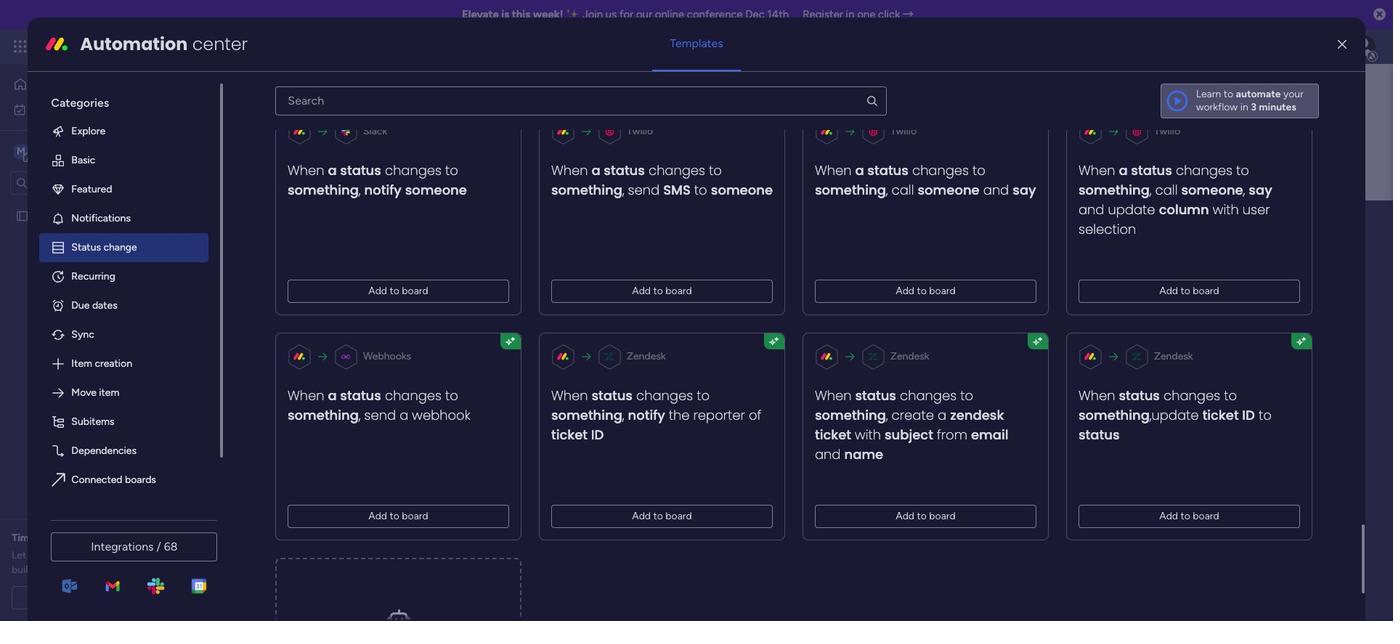 Task type: locate. For each thing, give the bounding box(es) containing it.
boards down the dependencies option
[[125, 474, 156, 486]]

plans
[[274, 40, 298, 52]]

column
[[1160, 200, 1210, 219]]

send for a
[[365, 406, 396, 424]]

notify left the
[[629, 406, 666, 424]]

us
[[606, 8, 617, 21]]

twilio up when a status changes to something , send sms to someone
[[627, 125, 654, 137]]

0 horizontal spatial zendesk
[[627, 350, 666, 362]]

status change
[[71, 241, 137, 253]]

1 horizontal spatial main
[[363, 206, 419, 238]]

work inside button
[[48, 103, 71, 115]]

0 vertical spatial with
[[1214, 200, 1240, 219]]

expert
[[67, 532, 97, 544]]

charge
[[99, 564, 130, 576]]

0 vertical spatial of
[[749, 406, 762, 424]]

1 vertical spatial option
[[40, 495, 209, 524]]

3 minutes
[[1251, 101, 1297, 113]]

1 horizontal spatial say
[[1250, 181, 1273, 199]]

0 horizontal spatial of
[[87, 564, 96, 576]]

2 zendesk from the left
[[891, 350, 930, 362]]

when
[[288, 161, 325, 179], [552, 161, 588, 179], [816, 161, 852, 179], [1079, 161, 1116, 179], [288, 386, 325, 405], [552, 386, 588, 405], [816, 386, 852, 405], [1079, 386, 1116, 405]]

when for when a status changes to something , call someone , say and update column
[[1079, 161, 1116, 179]]

1 vertical spatial main
[[363, 206, 419, 238]]

1 vertical spatial boards
[[125, 474, 156, 486]]

creation
[[95, 357, 132, 370]]

this right is
[[512, 8, 531, 21]]

test
[[34, 210, 53, 222], [299, 362, 318, 374]]

due
[[71, 299, 90, 312]]

call up column
[[1156, 181, 1179, 199]]

when inside "when a status changes to something , send a webhook"
[[288, 386, 325, 405]]

our
[[636, 8, 653, 21], [29, 549, 44, 562]]

call up main workspace field
[[892, 181, 915, 199]]

1 horizontal spatial notify
[[629, 406, 666, 424]]

learn
[[1197, 88, 1222, 100]]

twilio for call
[[891, 125, 917, 137]]

2 vertical spatial in
[[474, 328, 482, 340]]

automation center
[[80, 32, 248, 56]]

0 horizontal spatial public board image
[[15, 209, 29, 223]]

twilio for send
[[627, 125, 654, 137]]

featured option
[[40, 175, 209, 204]]

0 vertical spatial id
[[1243, 406, 1256, 424]]

1 horizontal spatial send
[[629, 181, 660, 199]]

, inside when a status changes to something , send sms to someone
[[623, 181, 625, 199]]

1 horizontal spatial in
[[846, 8, 855, 21]]

test down boards
[[299, 362, 318, 374]]

Main workspace field
[[359, 206, 1335, 238]]

status inside when status changes to something , notify the reporter of ticket id
[[592, 386, 633, 405]]

1 horizontal spatial of
[[749, 406, 762, 424]]

test inside list box
[[34, 210, 53, 222]]

0 horizontal spatial boards
[[125, 474, 156, 486]]

notify down slack
[[365, 181, 402, 199]]

our inside the time for an expert review let our experts review what you've built so far. free of charge
[[29, 549, 44, 562]]

main workspace
[[33, 144, 119, 158], [363, 206, 549, 238]]

say inside when a status changes to something , call someone , say and update column
[[1250, 181, 1273, 199]]

changes
[[385, 161, 442, 179], [649, 161, 706, 179], [913, 161, 970, 179], [1177, 161, 1233, 179], [385, 386, 442, 405], [637, 386, 694, 405], [901, 386, 957, 405], [1164, 386, 1221, 405]]

send down the webhooks
[[365, 406, 396, 424]]

changes inside when status changes to something , notify the reporter of ticket id
[[637, 386, 694, 405]]

with inside with user selection
[[1214, 200, 1240, 219]]

when a status changes to something , send a webhook
[[288, 386, 471, 424]]

1 horizontal spatial call
[[1156, 181, 1179, 199]]

ticket inside zendesk ticket
[[816, 426, 852, 444]]

in left one
[[846, 8, 855, 21]]

search image
[[866, 94, 879, 107]]

this right recently
[[485, 328, 501, 340]]

1 vertical spatial notify
[[629, 406, 666, 424]]

1 vertical spatial test
[[299, 362, 318, 374]]

something inside when status changes to something , create a
[[816, 406, 887, 424]]

1 vertical spatial this
[[485, 328, 501, 340]]

a inside when a status changes to something , send sms to someone
[[592, 161, 601, 179]]

home
[[33, 78, 61, 90]]

1 horizontal spatial with
[[1214, 200, 1240, 219]]

workspace
[[62, 144, 119, 158], [424, 206, 549, 238], [504, 328, 553, 340]]

0 horizontal spatial twilio
[[627, 125, 654, 137]]

1 horizontal spatial test
[[299, 362, 318, 374]]

main down 'when a status changes to something , notify someone'
[[363, 206, 419, 238]]

2 say from the left
[[1250, 181, 1273, 199]]

1 vertical spatial review
[[83, 549, 113, 562]]

1 say from the left
[[1013, 181, 1037, 199]]

2 horizontal spatial zendesk
[[1155, 350, 1194, 362]]

zendesk up when status changes to something , create a on the right bottom
[[891, 350, 930, 362]]

join
[[583, 8, 603, 21]]

let
[[12, 549, 26, 562]]

experts
[[46, 549, 80, 562]]

1 zendesk from the left
[[627, 350, 666, 362]]

1 vertical spatial public board image
[[275, 360, 291, 376]]

3 twilio from the left
[[1155, 125, 1181, 137]]

main right workspace image
[[33, 144, 59, 158]]

call inside when a status changes to something , call someone , say and update column
[[1156, 181, 1179, 199]]

in right recently
[[474, 328, 482, 340]]

and inside when a status changes to something , call someone and say
[[984, 181, 1010, 199]]

say for ,
[[1250, 181, 1273, 199]]

board
[[402, 285, 429, 297], [666, 285, 693, 297], [930, 285, 956, 297], [1194, 285, 1220, 297], [402, 510, 429, 522], [666, 510, 693, 522], [930, 510, 956, 522], [1194, 510, 1220, 522]]

one
[[858, 8, 876, 21]]

0 horizontal spatial main
[[33, 144, 59, 158]]

someone for when a status changes to something , notify someone
[[406, 181, 467, 199]]

far.
[[47, 564, 62, 576]]

notify
[[365, 181, 402, 199], [629, 406, 666, 424]]

say for and
[[1013, 181, 1037, 199]]

0 horizontal spatial notify
[[365, 181, 402, 199]]

0 horizontal spatial id
[[592, 426, 604, 444]]

status
[[341, 161, 382, 179], [604, 161, 645, 179], [868, 161, 909, 179], [1132, 161, 1173, 179], [341, 386, 382, 405], [592, 386, 633, 405], [856, 386, 897, 405], [1120, 386, 1161, 405], [1079, 426, 1120, 444]]

0 vertical spatial send
[[629, 181, 660, 199]]

categories list box
[[40, 83, 223, 524]]

0 horizontal spatial call
[[892, 181, 915, 199]]

dependencies option
[[40, 437, 209, 466]]

status inside 'when a status changes to something , notify someone'
[[341, 161, 382, 179]]

and inside when a status changes to something , call someone , say and update column
[[1079, 200, 1105, 219]]

1 vertical spatial for
[[37, 532, 51, 544]]

0 vertical spatial notify
[[365, 181, 402, 199]]

connected boards option
[[40, 466, 209, 495]]

someone inside when a status changes to something , call someone and say
[[918, 181, 980, 199]]

a inside when a status changes to something , call someone and say
[[856, 161, 865, 179]]

status
[[71, 241, 101, 253]]

public board image down workspace image
[[15, 209, 29, 223]]

, inside "when a status changes to something , send a webhook"
[[359, 406, 361, 424]]

2 horizontal spatial twilio
[[1155, 125, 1181, 137]]

3 zendesk from the left
[[1155, 350, 1194, 362]]

option
[[0, 203, 185, 206], [40, 495, 209, 524]]

twilio
[[627, 125, 654, 137], [891, 125, 917, 137], [1155, 125, 1181, 137]]

0 vertical spatial main
[[33, 144, 59, 158]]

0 vertical spatial public board image
[[15, 209, 29, 223]]

public board image inside test list box
[[15, 209, 29, 223]]

boards inside connected boards option
[[125, 474, 156, 486]]

in
[[846, 8, 855, 21], [1241, 101, 1249, 113], [474, 328, 482, 340]]

1 horizontal spatial boards
[[314, 293, 350, 307]]

review up what in the bottom left of the page
[[100, 532, 131, 544]]

0 horizontal spatial our
[[29, 549, 44, 562]]

a inside "schedule a meeting" button
[[92, 592, 98, 604]]

work
[[117, 38, 144, 55], [48, 103, 71, 115]]

when for when a status changes to something , notify someone
[[288, 161, 325, 179]]

1 vertical spatial main workspace
[[363, 206, 549, 238]]

with for subject
[[856, 426, 882, 444]]

0 vertical spatial this
[[512, 8, 531, 21]]

someone inside 'when a status changes to something , notify someone'
[[406, 181, 467, 199]]

send left sms
[[629, 181, 660, 199]]

,
[[359, 181, 361, 199], [623, 181, 625, 199], [887, 181, 889, 199], [1151, 181, 1152, 199], [1244, 181, 1246, 199], [359, 406, 361, 424], [623, 406, 625, 424], [887, 406, 889, 424]]

0 horizontal spatial in
[[474, 328, 482, 340]]

public board image
[[15, 209, 29, 223], [275, 360, 291, 376]]

1 call from the left
[[892, 181, 915, 199]]

basic
[[71, 154, 95, 166]]

review up charge
[[83, 549, 113, 562]]

when for when a status changes to something , send a webhook
[[288, 386, 325, 405]]

when inside when status changes to something ,update ticket id to status
[[1079, 386, 1116, 405]]

send inside "when a status changes to something , send a webhook"
[[365, 406, 396, 424]]

send inside when a status changes to something , send sms to someone
[[629, 181, 660, 199]]

with inside with subject from email and name
[[856, 426, 882, 444]]

zendesk up ,update
[[1155, 350, 1194, 362]]

to
[[1224, 88, 1234, 100], [446, 161, 459, 179], [710, 161, 723, 179], [973, 161, 986, 179], [1237, 161, 1250, 179], [695, 181, 708, 199], [390, 285, 400, 297], [654, 285, 664, 297], [918, 285, 927, 297], [1181, 285, 1191, 297], [446, 386, 459, 405], [697, 386, 710, 405], [961, 386, 974, 405], [1225, 386, 1238, 405], [1260, 406, 1272, 424], [390, 510, 400, 522], [654, 510, 664, 522], [918, 510, 927, 522], [1181, 510, 1191, 522]]

is
[[502, 8, 510, 21]]

0 horizontal spatial send
[[365, 406, 396, 424]]

a for when a status changes to something , call someone , say and update column
[[1120, 161, 1129, 179]]

1 horizontal spatial public board image
[[275, 360, 291, 376]]

item creation option
[[40, 349, 209, 378]]

to inside when status changes to something , notify the reporter of ticket id
[[697, 386, 710, 405]]

test down search in workspace field
[[34, 210, 53, 222]]

for
[[620, 8, 634, 21], [37, 532, 51, 544]]

0 vertical spatial test
[[34, 210, 53, 222]]

0 horizontal spatial for
[[37, 532, 51, 544]]

automation
[[80, 32, 188, 56]]

call inside when a status changes to something , call someone and say
[[892, 181, 915, 199]]

4 someone from the left
[[1182, 181, 1244, 199]]

something
[[288, 181, 359, 199], [552, 181, 623, 199], [816, 181, 887, 199], [1079, 181, 1151, 199], [288, 406, 359, 424], [552, 406, 623, 424], [816, 406, 887, 424], [1079, 406, 1151, 424]]

for right 'us'
[[620, 8, 634, 21]]

0 horizontal spatial work
[[48, 103, 71, 115]]

2 someone from the left
[[712, 181, 773, 199]]

when inside 'when a status changes to something , notify someone'
[[288, 161, 325, 179]]

something inside when a status changes to something , call someone , say and update column
[[1079, 181, 1151, 199]]

1 horizontal spatial twilio
[[891, 125, 917, 137]]

main
[[33, 144, 59, 158], [363, 206, 419, 238]]

to inside when a status changes to something , call someone and say
[[973, 161, 986, 179]]

,update
[[1151, 406, 1200, 424]]

someone
[[406, 181, 467, 199], [712, 181, 773, 199], [918, 181, 980, 199], [1182, 181, 1244, 199]]

work right the my
[[48, 103, 71, 115]]

1 horizontal spatial ticket
[[816, 426, 852, 444]]

call for and
[[892, 181, 915, 199]]

id inside when status changes to something , notify the reporter of ticket id
[[592, 426, 604, 444]]

something inside 'when a status changes to something , notify someone'
[[288, 181, 359, 199]]

a
[[328, 161, 337, 179], [592, 161, 601, 179], [856, 161, 865, 179], [1120, 161, 1129, 179], [328, 386, 337, 405], [400, 406, 409, 424], [938, 406, 947, 424], [92, 592, 98, 604]]

my work
[[32, 103, 71, 115]]

built
[[12, 564, 32, 576]]

work right monday
[[117, 38, 144, 55]]

2 horizontal spatial in
[[1241, 101, 1249, 113]]

zendesk ticket
[[816, 406, 1005, 444]]

a inside when a status changes to something , call someone , say and update column
[[1120, 161, 1129, 179]]

0 vertical spatial work
[[117, 38, 144, 55]]

when inside when status changes to something , notify the reporter of ticket id
[[552, 386, 588, 405]]

1 vertical spatial send
[[365, 406, 396, 424]]

notify inside when status changes to something , notify the reporter of ticket id
[[629, 406, 666, 424]]

1 vertical spatial our
[[29, 549, 44, 562]]

1 vertical spatial id
[[592, 426, 604, 444]]

click
[[879, 8, 901, 21]]

with up name
[[856, 426, 882, 444]]

of right reporter
[[749, 406, 762, 424]]

zendesk up when status changes to something , notify the reporter of ticket id
[[627, 350, 666, 362]]

boards right the recent
[[314, 293, 350, 307]]

3 someone from the left
[[918, 181, 980, 199]]

1 horizontal spatial work
[[117, 38, 144, 55]]

status inside when a status changes to something , call someone , say and update column
[[1132, 161, 1173, 179]]

automation  center image
[[45, 33, 69, 56]]

1 horizontal spatial id
[[1243, 406, 1256, 424]]

say inside when a status changes to something , call someone and say
[[1013, 181, 1037, 199]]

changes inside "when a status changes to something , send a webhook"
[[385, 386, 442, 405]]

changes inside when a status changes to something , call someone and say
[[913, 161, 970, 179]]

when inside when status changes to something , create a
[[816, 386, 852, 405]]

our up so
[[29, 549, 44, 562]]

Search in workspace field
[[31, 174, 121, 191]]

notifications option
[[40, 204, 209, 233]]

1 horizontal spatial our
[[636, 8, 653, 21]]

with left user
[[1214, 200, 1240, 219]]

0 horizontal spatial main workspace
[[33, 144, 119, 158]]

for left an
[[37, 532, 51, 544]]

3
[[1251, 101, 1257, 113]]

when for when status changes to something , create a
[[816, 386, 852, 405]]

twilio up when a status changes to something , call someone , say and update column
[[1155, 125, 1181, 137]]

user
[[1243, 200, 1271, 219]]

someone inside when a status changes to something , call someone , say and update column
[[1182, 181, 1244, 199]]

0 horizontal spatial say
[[1013, 181, 1037, 199]]

members
[[367, 293, 416, 307]]

schedule a meeting button
[[12, 586, 174, 610]]

your workflow in
[[1197, 88, 1304, 113]]

option down featured
[[0, 203, 185, 206]]

2 twilio from the left
[[891, 125, 917, 137]]

review
[[100, 532, 131, 544], [83, 549, 113, 562]]

something inside when a status changes to something , send sms to someone
[[552, 181, 623, 199]]

in left 3
[[1241, 101, 1249, 113]]

a for when a status changes to something , send a webhook
[[328, 386, 337, 405]]

2 call from the left
[[1156, 181, 1179, 199]]

1 vertical spatial with
[[856, 426, 882, 444]]

m
[[17, 145, 25, 157]]

work for my
[[48, 103, 71, 115]]

ticket inside when status changes to something ,update ticket id to status
[[1203, 406, 1240, 424]]

0 horizontal spatial with
[[856, 426, 882, 444]]

when inside when a status changes to something , call someone and say
[[816, 161, 852, 179]]

subitems option
[[40, 408, 209, 437]]

0 horizontal spatial this
[[485, 328, 501, 340]]

our left online
[[636, 8, 653, 21]]

public board image inside test link
[[275, 360, 291, 376]]

public board image down boards
[[275, 360, 291, 376]]

and
[[984, 181, 1010, 199], [1079, 200, 1105, 219], [308, 328, 325, 340], [816, 445, 841, 463]]

twilio up when a status changes to something , call someone and say
[[891, 125, 917, 137]]

1 twilio from the left
[[627, 125, 654, 137]]

1 someone from the left
[[406, 181, 467, 199]]

subitems
[[71, 416, 114, 428]]

0 vertical spatial boards
[[314, 293, 350, 307]]

a inside 'when a status changes to something , notify someone'
[[328, 161, 337, 179]]

when inside when a status changes to something , send sms to someone
[[552, 161, 588, 179]]

add to board
[[369, 285, 429, 297], [633, 285, 693, 297], [896, 285, 956, 297], [1160, 285, 1220, 297], [369, 510, 429, 522], [633, 510, 693, 522], [896, 510, 956, 522], [1160, 510, 1220, 522]]

status inside when status changes to something , create a
[[856, 386, 897, 405]]

to inside when status changes to something , create a
[[961, 386, 974, 405]]

2 horizontal spatial ticket
[[1203, 406, 1240, 424]]

due dates option
[[40, 291, 209, 320]]

1 vertical spatial in
[[1241, 101, 1249, 113]]

1 vertical spatial work
[[48, 103, 71, 115]]

when status changes to something , create a
[[816, 386, 974, 424]]

None search field
[[276, 86, 887, 115]]

when for when a status changes to something , call someone and say
[[816, 161, 852, 179]]

1 vertical spatial of
[[87, 564, 96, 576]]

when inside when a status changes to something , call someone , say and update column
[[1079, 161, 1116, 179]]

basic option
[[40, 146, 209, 175]]

send
[[629, 181, 660, 199], [365, 406, 396, 424]]

0 horizontal spatial ticket
[[552, 426, 588, 444]]

option down connected boards
[[40, 495, 209, 524]]

create
[[892, 406, 935, 424]]

0 horizontal spatial test
[[34, 210, 53, 222]]

of right free
[[87, 564, 96, 576]]

0 vertical spatial for
[[620, 8, 634, 21]]

1 horizontal spatial for
[[620, 8, 634, 21]]

0 vertical spatial main workspace
[[33, 144, 119, 158]]

1 horizontal spatial zendesk
[[891, 350, 930, 362]]

integrations / 68 button
[[51, 533, 218, 562]]

your
[[1284, 88, 1304, 100]]

someone for when a status changes to something , call someone , say and update column
[[1182, 181, 1244, 199]]



Task type: vqa. For each thing, say whether or not it's contained in the screenshot.
Every time period , if status is something , send an email to someone
no



Task type: describe. For each thing, give the bounding box(es) containing it.
for inside the time for an expert review let our experts review what you've built so far. free of charge
[[37, 532, 51, 544]]

with for user
[[1214, 200, 1240, 219]]

webhook
[[413, 406, 471, 424]]

a for schedule a meeting
[[92, 592, 98, 604]]

zendesk
[[951, 406, 1005, 424]]

a inside when status changes to something , create a
[[938, 406, 947, 424]]

1 vertical spatial workspace
[[424, 206, 549, 238]]

dependencies
[[71, 445, 137, 457]]

changes inside when a status changes to something , call someone , say and update column
[[1177, 161, 1233, 179]]

a for when a status changes to something , call someone and say
[[856, 161, 865, 179]]

free
[[64, 564, 84, 576]]

/
[[157, 540, 161, 554]]

something inside "when a status changes to something , send a webhook"
[[288, 406, 359, 424]]

meeting
[[100, 592, 138, 604]]

→
[[903, 8, 914, 21]]

automate
[[1236, 88, 1281, 100]]

✨
[[566, 8, 580, 21]]

and inside with subject from email and name
[[816, 445, 841, 463]]

learn to automate
[[1197, 88, 1281, 100]]

featured
[[71, 183, 112, 195]]

register in one click →
[[803, 8, 914, 21]]

register
[[803, 8, 844, 21]]

center
[[192, 32, 248, 56]]

categories
[[51, 96, 109, 110]]

something inside when a status changes to something , call someone and say
[[816, 181, 887, 199]]

Search for a column type search field
[[276, 86, 887, 115]]

status inside when a status changes to something , send sms to someone
[[604, 161, 645, 179]]

see plans button
[[234, 36, 305, 57]]

to inside 'when a status changes to something , notify someone'
[[446, 161, 459, 179]]

elevate
[[462, 8, 499, 21]]

id inside when status changes to something ,update ticket id to status
[[1243, 406, 1256, 424]]

integrations / 68
[[91, 540, 178, 554]]

schedule a meeting
[[48, 592, 138, 604]]

zendesk for ,
[[627, 350, 666, 362]]

elevate is this week! ✨ join us for our online conference dec 14th
[[462, 8, 789, 21]]

time
[[12, 532, 35, 544]]

reporter
[[694, 406, 746, 424]]

0 vertical spatial option
[[0, 203, 185, 206]]

in inside 'your workflow in'
[[1241, 101, 1249, 113]]

status inside "when a status changes to something , send a webhook"
[[341, 386, 382, 405]]

with user selection
[[1079, 200, 1271, 238]]

recurring option
[[40, 262, 209, 291]]

categories heading
[[40, 83, 209, 117]]

status change option
[[40, 233, 209, 262]]

0 vertical spatial our
[[636, 8, 653, 21]]

send for sms
[[629, 181, 660, 199]]

status inside when a status changes to something , call someone and say
[[868, 161, 909, 179]]

of inside the time for an expert review let our experts review what you've built so far. free of charge
[[87, 564, 96, 576]]

, inside 'when a status changes to something , notify someone'
[[359, 181, 361, 199]]

move item option
[[40, 378, 209, 408]]

when status changes to something ,update ticket id to status
[[1079, 386, 1272, 444]]

when a status changes to something , notify someone
[[288, 161, 467, 199]]

item
[[99, 386, 119, 399]]

someone for when a status changes to something , call someone and say
[[918, 181, 980, 199]]

my work button
[[9, 98, 156, 121]]

monday
[[65, 38, 114, 55]]

selection
[[1079, 220, 1137, 238]]

call for ,
[[1156, 181, 1179, 199]]

permissions
[[433, 293, 495, 307]]

something inside when status changes to something ,update ticket id to status
[[1079, 406, 1151, 424]]

something inside when status changes to something , notify the reporter of ticket id
[[552, 406, 623, 424]]

recent boards
[[274, 293, 350, 307]]

conference
[[687, 8, 743, 21]]

of inside when status changes to something , notify the reporter of ticket id
[[749, 406, 762, 424]]

recently
[[434, 328, 472, 340]]

when for when status changes to something , notify the reporter of ticket id
[[552, 386, 588, 405]]

to inside when a status changes to something , call someone , say and update column
[[1237, 161, 1250, 179]]

someone inside when a status changes to something , send sms to someone
[[712, 181, 773, 199]]

move
[[71, 386, 97, 399]]

changes inside when status changes to something ,update ticket id to status
[[1164, 386, 1221, 405]]

slack
[[364, 125, 388, 137]]

webhooks
[[364, 350, 412, 362]]

sms
[[664, 181, 691, 199]]

change
[[103, 241, 137, 253]]

a for when a status changes to something , notify someone
[[328, 161, 337, 179]]

dashboards
[[327, 328, 380, 340]]

you've
[[140, 549, 170, 562]]

minutes
[[1260, 101, 1297, 113]]

ticket inside when status changes to something , notify the reporter of ticket id
[[552, 426, 588, 444]]

when status changes to something , notify the reporter of ticket id
[[552, 386, 762, 444]]

work for monday
[[117, 38, 144, 55]]

the
[[669, 406, 690, 424]]

, inside when status changes to something , create a
[[887, 406, 889, 424]]

explore
[[71, 125, 105, 137]]

connected boards
[[71, 474, 156, 486]]

0 vertical spatial review
[[100, 532, 131, 544]]

when for when a status changes to something , send sms to someone
[[552, 161, 588, 179]]

register in one click → link
[[803, 8, 914, 21]]

due dates
[[71, 299, 117, 312]]

boards for connected boards
[[125, 474, 156, 486]]

changes inside when a status changes to something , send sms to someone
[[649, 161, 706, 179]]

, inside when a status changes to something , call someone and say
[[887, 181, 889, 199]]

zendesk for , create a
[[891, 350, 930, 362]]

integrations
[[91, 540, 154, 554]]

schedule
[[48, 592, 90, 604]]

to inside "when a status changes to something , send a webhook"
[[446, 386, 459, 405]]

changes inside when status changes to something , create a
[[901, 386, 957, 405]]

when for when status changes to something ,update ticket id to status
[[1079, 386, 1116, 405]]

0 vertical spatial workspace
[[62, 144, 119, 158]]

sync
[[71, 328, 94, 341]]

online
[[655, 8, 685, 21]]

item
[[71, 357, 92, 370]]

home button
[[9, 73, 156, 96]]

workflow
[[1197, 101, 1238, 113]]

time for an expert review let our experts review what you've built so far. free of charge
[[12, 532, 170, 576]]

workspace image
[[14, 144, 28, 160]]

1 horizontal spatial main workspace
[[363, 206, 549, 238]]

test list box
[[0, 201, 185, 424]]

0 vertical spatial in
[[846, 8, 855, 21]]

with subject from email and name
[[816, 426, 1009, 463]]

main workspace inside workspace selection element
[[33, 144, 119, 158]]

select product image
[[13, 39, 28, 54]]

see
[[254, 40, 272, 52]]

my
[[32, 103, 46, 115]]

boards for recent boards
[[314, 293, 350, 307]]

when a status changes to something , call someone , say and update column
[[1079, 161, 1273, 219]]

so
[[34, 564, 45, 576]]

a for when a status changes to something , send sms to someone
[[592, 161, 601, 179]]

test link
[[253, 347, 972, 389]]

visited
[[402, 328, 432, 340]]

recent
[[274, 293, 311, 307]]

zendesk for ,update
[[1155, 350, 1194, 362]]

update
[[1109, 200, 1156, 219]]

explore option
[[40, 117, 209, 146]]

item creation
[[71, 357, 132, 370]]

2 vertical spatial workspace
[[504, 328, 553, 340]]

you
[[382, 328, 399, 340]]

changes inside 'when a status changes to something , notify someone'
[[385, 161, 442, 179]]

week!
[[533, 8, 564, 21]]

what
[[115, 549, 138, 562]]

brad klo image
[[1353, 35, 1376, 58]]

notifications
[[71, 212, 131, 224]]

main inside workspace selection element
[[33, 144, 59, 158]]

workspace selection element
[[14, 143, 121, 162]]

14th
[[768, 8, 789, 21]]

68
[[164, 540, 178, 554]]

sync option
[[40, 320, 209, 349]]

dec
[[746, 8, 765, 21]]

notify inside 'when a status changes to something , notify someone'
[[365, 181, 402, 199]]

boards
[[274, 328, 305, 340]]

, inside when status changes to something , notify the reporter of ticket id
[[623, 406, 625, 424]]

recurring
[[71, 270, 115, 283]]

connected
[[71, 474, 122, 486]]

1 horizontal spatial this
[[512, 8, 531, 21]]



